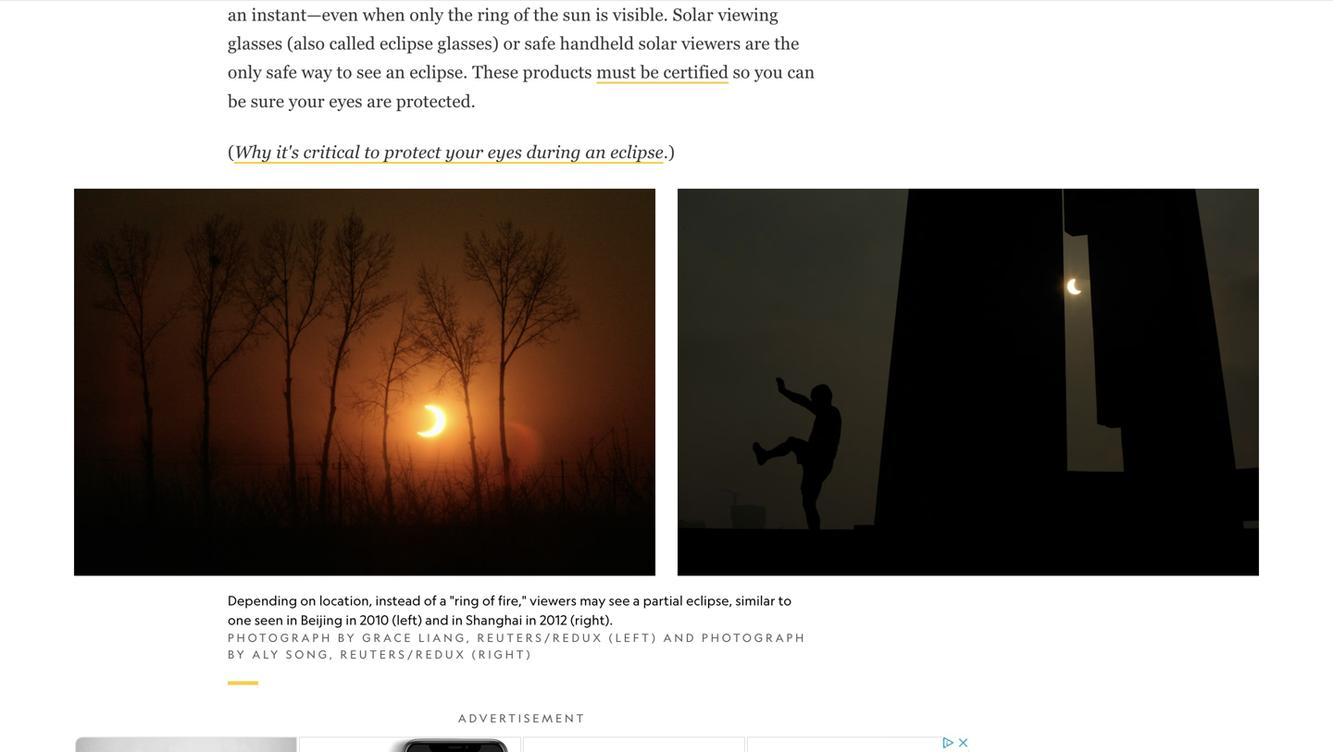 Task type: vqa. For each thing, say whether or not it's contained in the screenshot.
Yes! I would like to receive top content, special offers, and other updates from National Geographic and The Walt Disney Family of Companies. By creating an account, you agree to our
no



Task type: describe. For each thing, give the bounding box(es) containing it.
a man practicing tai chi is seen in silhouette, and beside him a partial eclipse is visible between a gap in a building. image
[[678, 189, 1259, 576]]

instead
[[375, 593, 421, 609]]

.)
[[664, 142, 675, 162]]

1 in from the left
[[286, 612, 298, 628]]

(
[[228, 142, 234, 162]]

sure
[[251, 91, 284, 111]]

similar
[[736, 593, 776, 609]]

aly
[[252, 648, 281, 661]]

1 vertical spatial by
[[228, 648, 247, 661]]

your inside 'so you can be sure your eyes are protected.'
[[289, 91, 325, 111]]

song,
[[286, 648, 335, 661]]

0 vertical spatial and
[[425, 612, 449, 628]]

image pair element
[[74, 189, 1259, 685]]

to inside depending on location, instead of a "ring of fire," viewers may see a partial eclipse, similar to one seen in beijing in 2010 (left) and in shanghai in 2012 (right). photograph by grace liang, reuters/redux (left) and photograph by aly song, reuters/redux (right)
[[779, 593, 792, 609]]

eclipse,
[[686, 593, 733, 609]]

2 a from the left
[[633, 593, 640, 609]]

(right).
[[570, 612, 613, 628]]

must be certified link
[[597, 62, 729, 84]]

( why it's critical to protect your eyes during an eclipse .)
[[228, 142, 675, 162]]

are
[[367, 91, 392, 111]]

2 in from the left
[[346, 612, 357, 628]]

0 horizontal spatial reuters/redux
[[340, 648, 467, 661]]

0 vertical spatial by
[[338, 631, 357, 645]]

it's
[[276, 142, 299, 162]]

fire,"
[[498, 593, 527, 609]]

one
[[228, 612, 251, 628]]

partial
[[643, 593, 683, 609]]

see
[[609, 593, 630, 609]]

2012
[[540, 612, 567, 628]]

(left)
[[392, 612, 422, 628]]

1 horizontal spatial and
[[664, 631, 697, 645]]

be inside 'so you can be sure your eyes are protected.'
[[228, 91, 246, 111]]

shanghai
[[466, 612, 523, 628]]

eyes inside 'so you can be sure your eyes are protected.'
[[329, 91, 363, 111]]

why it's critical to protect your eyes during an eclipse link
[[234, 142, 664, 164]]

depending on location, instead of a "ring of fire," viewers may see a partial eclipse, similar to one seen in beijing in 2010 (left) and in shanghai in 2012 (right). photograph by grace liang, reuters/redux (left) and photograph by aly song, reuters/redux (right)
[[228, 593, 807, 661]]



Task type: locate. For each thing, give the bounding box(es) containing it.
your right sure
[[289, 91, 325, 111]]

1 horizontal spatial of
[[482, 593, 495, 609]]

1 horizontal spatial be
[[641, 62, 659, 82]]

of
[[424, 593, 437, 609], [482, 593, 495, 609]]

liang,
[[419, 631, 472, 645]]

to right similar
[[779, 593, 792, 609]]

1 horizontal spatial reuters/redux
[[477, 631, 604, 645]]

1 a from the left
[[440, 593, 447, 609]]

a
[[440, 593, 447, 609], [633, 593, 640, 609]]

grace
[[362, 631, 413, 645]]

be left sure
[[228, 91, 246, 111]]

may
[[580, 593, 606, 609]]

0 horizontal spatial to
[[364, 142, 380, 162]]

you
[[755, 62, 783, 82]]

certified
[[663, 62, 729, 82]]

on
[[300, 593, 316, 609]]

3 in from the left
[[452, 612, 463, 628]]

reuters/redux down 2012
[[477, 631, 604, 645]]

location,
[[319, 593, 372, 609]]

1 of from the left
[[424, 593, 437, 609]]

0 horizontal spatial your
[[289, 91, 325, 111]]

protect
[[384, 142, 441, 162]]

an
[[585, 142, 606, 162]]

and down "partial"
[[664, 631, 697, 645]]

must
[[597, 62, 636, 82]]

beijing
[[301, 612, 343, 628]]

eyes left during at the left top of page
[[488, 142, 522, 162]]

1 vertical spatial eyes
[[488, 142, 522, 162]]

1 horizontal spatial photograph
[[702, 631, 807, 645]]

in down "ring
[[452, 612, 463, 628]]

2 of from the left
[[482, 593, 495, 609]]

1 vertical spatial reuters/redux
[[340, 648, 467, 661]]

"ring
[[450, 593, 479, 609]]

protected.
[[396, 91, 476, 111]]

to
[[364, 142, 380, 162], [779, 593, 792, 609]]

seen
[[254, 612, 283, 628]]

photograph
[[228, 631, 333, 645], [702, 631, 807, 645]]

to right critical
[[364, 142, 380, 162]]

in right seen on the left bottom of the page
[[286, 612, 298, 628]]

1 horizontal spatial your
[[446, 142, 483, 162]]

a right see
[[633, 593, 640, 609]]

1 horizontal spatial eyes
[[488, 142, 522, 162]]

a left "ring
[[440, 593, 447, 609]]

of up shanghai
[[482, 593, 495, 609]]

1 vertical spatial to
[[779, 593, 792, 609]]

and up liang,
[[425, 612, 449, 628]]

0 vertical spatial reuters/redux
[[477, 631, 604, 645]]

1 horizontal spatial a
[[633, 593, 640, 609]]

your
[[289, 91, 325, 111], [446, 142, 483, 162]]

1 horizontal spatial by
[[338, 631, 357, 645]]

0 vertical spatial eyes
[[329, 91, 363, 111]]

reuters/redux
[[477, 631, 604, 645], [340, 648, 467, 661]]

2010
[[360, 612, 389, 628]]

0 horizontal spatial of
[[424, 593, 437, 609]]

in left 2012
[[526, 612, 537, 628]]

2 photograph from the left
[[702, 631, 807, 645]]

1 vertical spatial your
[[446, 142, 483, 162]]

0 horizontal spatial be
[[228, 91, 246, 111]]

in down the location,
[[346, 612, 357, 628]]

1 photograph from the left
[[228, 631, 333, 645]]

photograph by grace liang, reuters/redux (left) and photograph by aly song, reuters/redux (right) element
[[228, 630, 817, 663]]

0 horizontal spatial and
[[425, 612, 449, 628]]

0 horizontal spatial photograph
[[228, 631, 333, 645]]

eclipse
[[610, 142, 664, 162]]

your right protect on the left of page
[[446, 142, 483, 162]]

so
[[733, 62, 750, 82]]

photograph down seen on the left bottom of the page
[[228, 631, 333, 645]]

eyes
[[329, 91, 363, 111], [488, 142, 522, 162]]

by left aly
[[228, 648, 247, 661]]

(right)
[[472, 648, 533, 661]]

1 horizontal spatial to
[[779, 593, 792, 609]]

1 vertical spatial and
[[664, 631, 697, 645]]

0 vertical spatial your
[[289, 91, 325, 111]]

must be certified
[[597, 62, 729, 82]]

in
[[286, 612, 298, 628], [346, 612, 357, 628], [452, 612, 463, 628], [526, 612, 537, 628]]

can
[[788, 62, 815, 82]]

viewers
[[530, 593, 577, 609]]

0 vertical spatial be
[[641, 62, 659, 82]]

0 vertical spatial to
[[364, 142, 380, 162]]

a partial eclipse casts an orange glow across the sky, seen between the silhouetted branches of trees. image
[[74, 189, 656, 576]]

0 horizontal spatial by
[[228, 648, 247, 661]]

be
[[641, 62, 659, 82], [228, 91, 246, 111]]

depending
[[228, 593, 297, 609]]

reuters/redux down the grace
[[340, 648, 467, 661]]

during
[[527, 142, 581, 162]]

0 horizontal spatial a
[[440, 593, 447, 609]]

4 in from the left
[[526, 612, 537, 628]]

of right instead
[[424, 593, 437, 609]]

eyes left are
[[329, 91, 363, 111]]

be right 'must'
[[641, 62, 659, 82]]

so you can be sure your eyes are protected.
[[228, 62, 815, 111]]

by
[[338, 631, 357, 645], [228, 648, 247, 661]]

photograph down similar
[[702, 631, 807, 645]]

why
[[234, 142, 272, 162]]

critical
[[303, 142, 360, 162]]

advertisement region
[[73, 735, 971, 753]]

and
[[425, 612, 449, 628], [664, 631, 697, 645]]

by down beijing
[[338, 631, 357, 645]]

(left)
[[609, 631, 658, 645]]

1 vertical spatial be
[[228, 91, 246, 111]]

0 horizontal spatial eyes
[[329, 91, 363, 111]]



